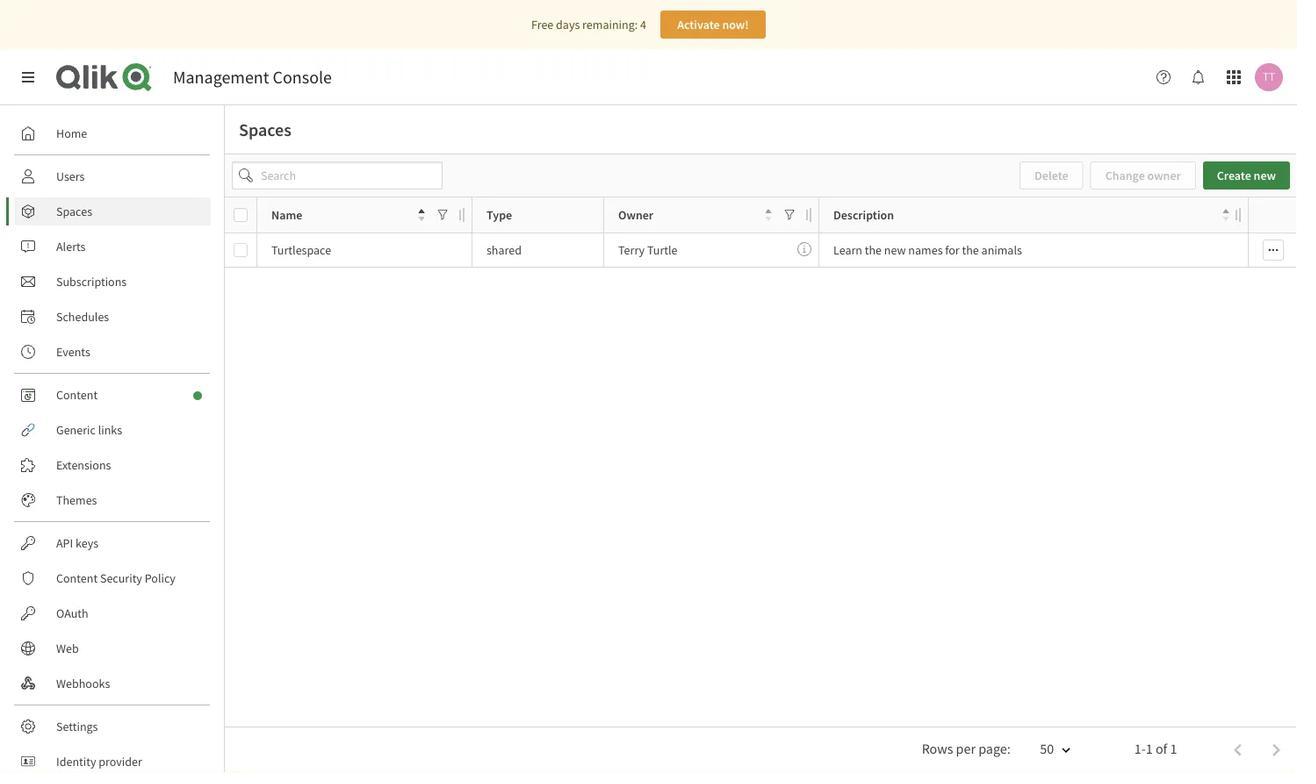 Task type: vqa. For each thing, say whether or not it's contained in the screenshot.
All users related to All users option
no



Task type: describe. For each thing, give the bounding box(es) containing it.
1-
[[1135, 741, 1146, 759]]

turtlespace
[[271, 242, 331, 258]]

alerts
[[56, 239, 86, 255]]

api
[[56, 536, 73, 552]]

learn
[[834, 242, 863, 258]]

page:
[[979, 741, 1011, 759]]

policy
[[145, 571, 176, 587]]

generic
[[56, 423, 96, 438]]

content security policy
[[56, 571, 176, 587]]

1-1 of 1
[[1135, 741, 1177, 759]]

1 the from the left
[[865, 242, 882, 258]]

rows per page:
[[922, 741, 1011, 759]]

2 1 from the left
[[1170, 741, 1177, 759]]

settings link
[[14, 713, 211, 741]]

users link
[[14, 163, 211, 191]]

management console element
[[173, 66, 332, 88]]

subscriptions
[[56, 274, 127, 290]]

now!
[[722, 17, 749, 33]]

oauth link
[[14, 600, 211, 628]]

identity
[[56, 755, 96, 770]]

generic links link
[[14, 416, 211, 444]]

per
[[956, 741, 976, 759]]

links
[[98, 423, 122, 438]]

extensions link
[[14, 452, 211, 480]]

terry turtle image
[[1255, 63, 1283, 91]]

type
[[487, 207, 512, 223]]

create new button
[[1203, 162, 1290, 190]]

rows
[[922, 741, 953, 759]]

themes link
[[14, 487, 211, 515]]

web
[[56, 641, 79, 657]]

spaces link
[[14, 198, 211, 226]]

terry turtle
[[618, 242, 678, 258]]

security
[[100, 571, 142, 587]]

schedules link
[[14, 303, 211, 331]]

identity provider link
[[14, 748, 211, 774]]

name button
[[271, 203, 425, 227]]

webhooks link
[[14, 670, 211, 698]]

owner
[[618, 207, 654, 223]]

users
[[56, 169, 85, 184]]

webhooks
[[56, 676, 110, 692]]

animals
[[982, 242, 1022, 258]]

content link
[[14, 381, 211, 409]]

for
[[945, 242, 960, 258]]

activate now! link
[[661, 11, 766, 39]]

name
[[271, 207, 302, 223]]

11/01/2
[[1263, 242, 1297, 258]]

description button
[[834, 203, 1230, 227]]

1 horizontal spatial spaces
[[239, 119, 291, 141]]

content for content
[[56, 387, 98, 403]]

events link
[[14, 338, 211, 366]]

close sidebar menu image
[[21, 70, 35, 84]]



Task type: locate. For each thing, give the bounding box(es) containing it.
1 vertical spatial content
[[56, 571, 98, 587]]

new inside create new button
[[1254, 168, 1276, 184]]

new
[[1254, 168, 1276, 184], [884, 242, 906, 258]]

console
[[273, 66, 332, 88]]

identity provider
[[56, 755, 142, 770]]

1 horizontal spatial 1
[[1170, 741, 1177, 759]]

new left 'names' on the top right of the page
[[884, 242, 906, 258]]

learn the new names for the animals
[[834, 242, 1022, 258]]

alerts link
[[14, 233, 211, 261]]

1 horizontal spatial new
[[1254, 168, 1276, 184]]

owner button
[[618, 203, 772, 227]]

1 left of
[[1146, 741, 1153, 759]]

web link
[[14, 635, 211, 663]]

days
[[556, 17, 580, 33]]

terry
[[618, 242, 645, 258]]

activate now!
[[677, 17, 749, 33]]

settings
[[56, 719, 98, 735]]

the right learn
[[865, 242, 882, 258]]

events
[[56, 344, 90, 360]]

content down api keys
[[56, 571, 98, 587]]

Search text field
[[232, 162, 443, 190]]

management
[[173, 66, 269, 88]]

activate
[[677, 17, 720, 33]]

1 horizontal spatial the
[[962, 242, 979, 258]]

1 vertical spatial spaces
[[56, 204, 92, 220]]

4
[[640, 17, 646, 33]]

free
[[531, 17, 554, 33]]

spaces
[[239, 119, 291, 141], [56, 204, 92, 220]]

themes
[[56, 493, 97, 509]]

the right the for
[[962, 242, 979, 258]]

shared
[[487, 242, 522, 258]]

1 1 from the left
[[1146, 741, 1153, 759]]

description
[[834, 207, 894, 223]]

turtle
[[647, 242, 678, 258]]

content up generic
[[56, 387, 98, 403]]

remaining:
[[582, 17, 638, 33]]

provider
[[99, 755, 142, 770]]

0 horizontal spatial spaces
[[56, 204, 92, 220]]

1
[[1146, 741, 1153, 759], [1170, 741, 1177, 759]]

api keys
[[56, 536, 98, 552]]

management console
[[173, 66, 332, 88]]

home link
[[14, 119, 211, 148]]

oauth
[[56, 606, 88, 622]]

1 content from the top
[[56, 387, 98, 403]]

spaces up alerts
[[56, 204, 92, 220]]

0 vertical spatial new
[[1254, 168, 1276, 184]]

0 horizontal spatial 1
[[1146, 741, 1153, 759]]

free days remaining: 4
[[531, 17, 646, 33]]

home
[[56, 126, 87, 141]]

create
[[1217, 168, 1252, 184]]

1 right of
[[1170, 741, 1177, 759]]

new connector image
[[193, 392, 202, 401]]

spaces down management console
[[239, 119, 291, 141]]

2 content from the top
[[56, 571, 98, 587]]

0 horizontal spatial new
[[884, 242, 906, 258]]

spaces inside navigation pane element
[[56, 204, 92, 220]]

of
[[1156, 741, 1168, 759]]

0 horizontal spatial the
[[865, 242, 882, 258]]

content for content security policy
[[56, 571, 98, 587]]

schedules
[[56, 309, 109, 325]]

extensions
[[56, 458, 111, 473]]

keys
[[76, 536, 98, 552]]

the
[[865, 242, 882, 258], [962, 242, 979, 258]]

api keys link
[[14, 530, 211, 558]]

0 vertical spatial spaces
[[239, 119, 291, 141]]

content security policy link
[[14, 565, 211, 593]]

50 button
[[1019, 736, 1082, 766]]

50
[[1040, 741, 1054, 759]]

navigation pane element
[[0, 112, 224, 774]]

subscriptions link
[[14, 268, 211, 296]]

content
[[56, 387, 98, 403], [56, 571, 98, 587]]

2 the from the left
[[962, 242, 979, 258]]

create new
[[1217, 168, 1276, 184]]

1 vertical spatial new
[[884, 242, 906, 258]]

0 vertical spatial content
[[56, 387, 98, 403]]

names
[[909, 242, 943, 258]]

new right create
[[1254, 168, 1276, 184]]

generic links
[[56, 423, 122, 438]]



